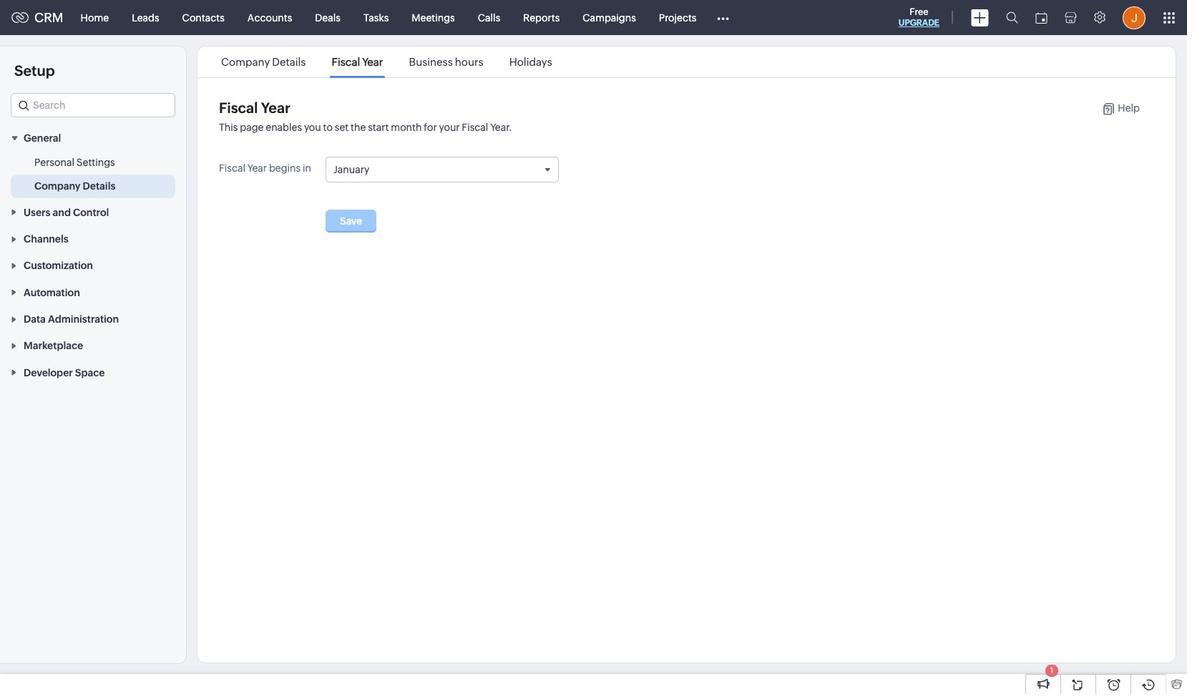 Task type: locate. For each thing, give the bounding box(es) containing it.
0 vertical spatial company details
[[221, 56, 306, 68]]

projects
[[659, 12, 697, 23]]

customization
[[24, 260, 93, 272]]

users and control button
[[0, 199, 186, 225]]

january
[[334, 164, 370, 175]]

business hours
[[409, 56, 484, 68]]

fiscal year up page
[[219, 100, 291, 116]]

details
[[272, 56, 306, 68], [83, 181, 116, 192]]

fiscal year link
[[330, 56, 385, 68]]

company inside general region
[[34, 181, 81, 192]]

personal settings link
[[34, 156, 115, 170]]

reports
[[524, 12, 560, 23]]

holidays link
[[507, 56, 555, 68]]

company details link
[[219, 56, 308, 68], [34, 179, 116, 194]]

create menu image
[[971, 9, 989, 26]]

company details
[[221, 56, 306, 68], [34, 181, 116, 192]]

start
[[368, 122, 389, 133]]

1 vertical spatial details
[[83, 181, 116, 192]]

you
[[304, 122, 321, 133]]

channels
[[24, 233, 69, 245]]

business
[[409, 56, 453, 68]]

year
[[362, 56, 383, 68], [261, 100, 291, 116], [248, 163, 267, 174]]

company details down personal settings link
[[34, 181, 116, 192]]

1 vertical spatial company details
[[34, 181, 116, 192]]

1 horizontal spatial details
[[272, 56, 306, 68]]

0 horizontal spatial company details
[[34, 181, 116, 192]]

company details link inside general region
[[34, 179, 116, 194]]

setup
[[14, 62, 55, 79]]

company details down the accounts link
[[221, 56, 306, 68]]

company down accounts
[[221, 56, 270, 68]]

year up "enables"
[[261, 100, 291, 116]]

hours
[[455, 56, 484, 68]]

company
[[221, 56, 270, 68], [34, 181, 81, 192]]

company details link down the accounts link
[[219, 56, 308, 68]]

0 horizontal spatial details
[[83, 181, 116, 192]]

administration
[[48, 314, 119, 325]]

control
[[73, 207, 109, 218]]

data administration button
[[0, 305, 186, 332]]

0 horizontal spatial fiscal year
[[219, 100, 291, 116]]

year down tasks
[[362, 56, 383, 68]]

list
[[208, 47, 565, 77]]

and
[[53, 207, 71, 218]]

0 vertical spatial details
[[272, 56, 306, 68]]

1 horizontal spatial company details
[[221, 56, 306, 68]]

1 horizontal spatial fiscal year
[[332, 56, 383, 68]]

tasks
[[364, 12, 389, 23]]

year left begins
[[248, 163, 267, 174]]

company details inside general region
[[34, 181, 116, 192]]

search image
[[1007, 11, 1019, 24]]

1
[[1051, 666, 1054, 675]]

calls link
[[467, 0, 512, 35]]

holidays
[[509, 56, 553, 68]]

home
[[81, 12, 109, 23]]

company details link down personal settings link
[[34, 179, 116, 194]]

in
[[303, 163, 311, 174]]

crm
[[34, 10, 63, 25]]

fiscal year
[[332, 56, 383, 68], [219, 100, 291, 116]]

users
[[24, 207, 50, 218]]

details inside general region
[[83, 181, 116, 192]]

business hours link
[[407, 56, 486, 68]]

0 vertical spatial company
[[221, 56, 270, 68]]

0 horizontal spatial company details link
[[34, 179, 116, 194]]

automation
[[24, 287, 80, 298]]

list containing company details
[[208, 47, 565, 77]]

campaigns link
[[571, 0, 648, 35]]

free upgrade
[[899, 6, 940, 28]]

fiscal down this
[[219, 163, 246, 174]]

details down settings
[[83, 181, 116, 192]]

settings
[[76, 157, 115, 168]]

channels button
[[0, 225, 186, 252]]

1 horizontal spatial company details link
[[219, 56, 308, 68]]

1 vertical spatial fiscal year
[[219, 100, 291, 116]]

fiscal right your
[[462, 122, 488, 133]]

deals
[[315, 12, 341, 23]]

1 horizontal spatial company
[[221, 56, 270, 68]]

fiscal year down tasks
[[332, 56, 383, 68]]

reports link
[[512, 0, 571, 35]]

developer
[[24, 367, 73, 379]]

meetings
[[412, 12, 455, 23]]

None field
[[11, 93, 175, 117]]

projects link
[[648, 0, 708, 35]]

fiscal
[[332, 56, 360, 68], [219, 100, 258, 116], [462, 122, 488, 133], [219, 163, 246, 174]]

help link
[[1088, 102, 1140, 115]]

crm link
[[11, 10, 63, 25]]

month
[[391, 122, 422, 133]]

profile image
[[1123, 6, 1146, 29]]

set
[[335, 122, 349, 133]]

company down the personal at the left top
[[34, 181, 81, 192]]

1 vertical spatial company
[[34, 181, 81, 192]]

details inside list
[[272, 56, 306, 68]]

profile element
[[1115, 0, 1155, 35]]

marketplace button
[[0, 332, 186, 359]]

0 vertical spatial fiscal year
[[332, 56, 383, 68]]

details down accounts
[[272, 56, 306, 68]]

space
[[75, 367, 105, 379]]

contacts link
[[171, 0, 236, 35]]

0 vertical spatial company details link
[[219, 56, 308, 68]]

1 vertical spatial company details link
[[34, 179, 116, 194]]

for
[[424, 122, 437, 133]]

create menu element
[[963, 0, 998, 35]]

0 horizontal spatial company
[[34, 181, 81, 192]]



Task type: describe. For each thing, give the bounding box(es) containing it.
fiscal up this
[[219, 100, 258, 116]]

personal
[[34, 157, 74, 168]]

your
[[439, 122, 460, 133]]

begins
[[269, 163, 301, 174]]

leads
[[132, 12, 159, 23]]

upgrade
[[899, 18, 940, 28]]

2 vertical spatial year
[[248, 163, 267, 174]]

Other Modules field
[[708, 6, 739, 29]]

general region
[[0, 151, 186, 199]]

calendar image
[[1036, 12, 1048, 23]]

help
[[1118, 102, 1140, 114]]

year.
[[491, 122, 512, 133]]

tasks link
[[352, 0, 400, 35]]

campaigns
[[583, 12, 636, 23]]

Search text field
[[11, 94, 175, 117]]

fiscal down deals
[[332, 56, 360, 68]]

data
[[24, 314, 46, 325]]

personal settings
[[34, 157, 115, 168]]

free
[[910, 6, 929, 17]]

this page enables you to set the start month for your fiscal year.
[[219, 122, 512, 133]]

to
[[323, 122, 333, 133]]

calls
[[478, 12, 501, 23]]

accounts
[[248, 12, 292, 23]]

automation button
[[0, 279, 186, 305]]

this
[[219, 122, 238, 133]]

accounts link
[[236, 0, 304, 35]]

leads link
[[120, 0, 171, 35]]

data administration
[[24, 314, 119, 325]]

developer space button
[[0, 359, 186, 386]]

deals link
[[304, 0, 352, 35]]

the
[[351, 122, 366, 133]]

users and control
[[24, 207, 109, 218]]

fiscal year inside list
[[332, 56, 383, 68]]

home link
[[69, 0, 120, 35]]

0 vertical spatial year
[[362, 56, 383, 68]]

meetings link
[[400, 0, 467, 35]]

general
[[24, 133, 61, 144]]

contacts
[[182, 12, 225, 23]]

January field
[[326, 157, 558, 182]]

customization button
[[0, 252, 186, 279]]

enables
[[266, 122, 302, 133]]

page
[[240, 122, 264, 133]]

search element
[[998, 0, 1027, 35]]

marketplace
[[24, 340, 83, 352]]

developer space
[[24, 367, 105, 379]]

1 vertical spatial year
[[261, 100, 291, 116]]

general button
[[0, 125, 186, 151]]

fiscal year begins in
[[219, 163, 311, 174]]



Task type: vqa. For each thing, say whether or not it's contained in the screenshot.
the Users
yes



